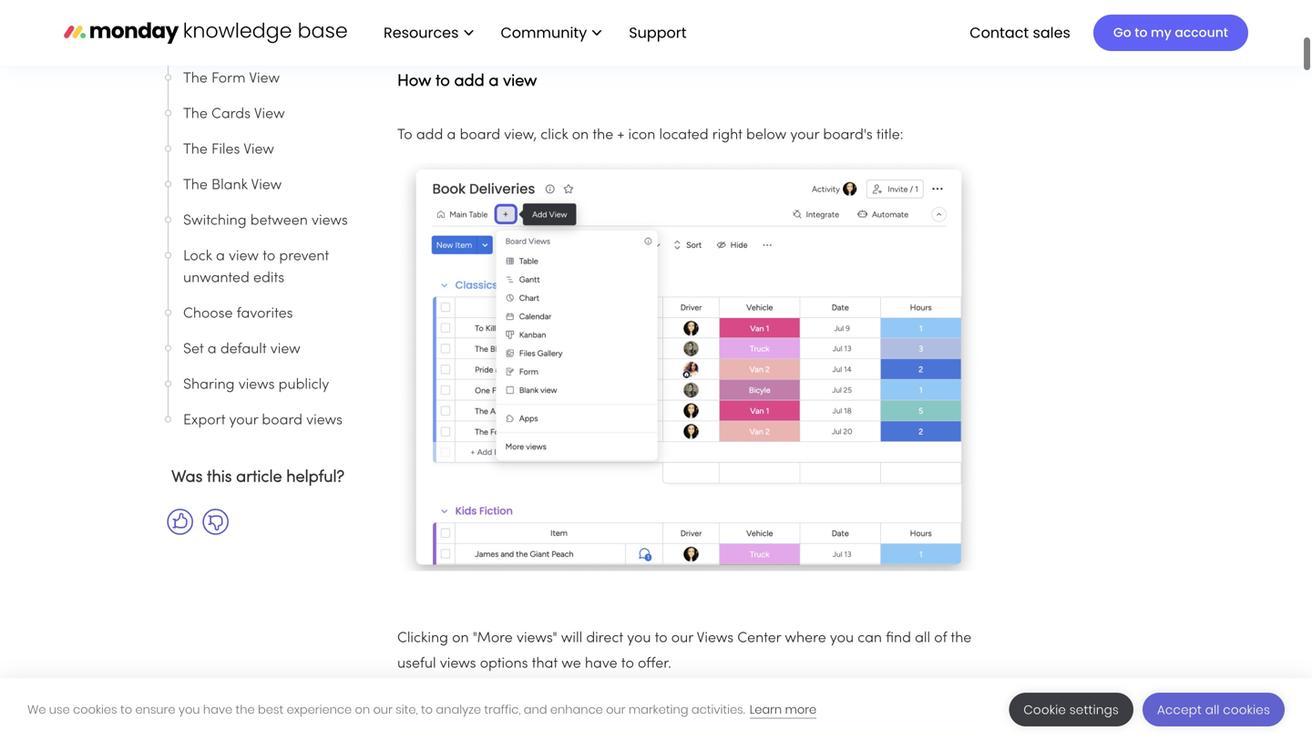 Task type: vqa. For each thing, say whether or not it's contained in the screenshot.
The Cards View's the View
yes



Task type: locate. For each thing, give the bounding box(es) containing it.
2 horizontal spatial the
[[951, 632, 972, 645]]

4 the from the top
[[183, 143, 208, 157]]

2 cookies from the left
[[1224, 702, 1271, 718]]

0 horizontal spatial view
[[229, 250, 259, 263]]

the form view link
[[183, 68, 353, 90]]

0 vertical spatial your
[[791, 129, 820, 142]]

you up offer.
[[627, 632, 651, 645]]

view down the form view link
[[254, 108, 285, 121]]

the for the cards view
[[183, 108, 208, 121]]

a right set
[[208, 343, 217, 356]]

the for the form view
[[183, 72, 208, 86]]

to inside how to add a view link
[[436, 74, 450, 89]]

go
[[1114, 24, 1132, 41]]

edits
[[253, 272, 285, 285]]

view
[[266, 36, 297, 50], [249, 72, 280, 86], [254, 108, 285, 121], [244, 143, 274, 157], [251, 179, 282, 192]]

our left views
[[672, 632, 694, 645]]

on right experience
[[355, 702, 370, 718]]

board down sharing views publicly 'link'
[[262, 414, 303, 428]]

1 vertical spatial the
[[951, 632, 972, 645]]

switching between views link
[[183, 210, 353, 232]]

options
[[480, 657, 528, 671]]

to add a board view, click on the + icon located right below your board's title:
[[397, 129, 908, 142]]

cookies right accept
[[1224, 702, 1271, 718]]

your right below
[[791, 129, 820, 142]]

to
[[1135, 24, 1148, 41], [436, 74, 450, 89], [263, 250, 275, 263], [655, 632, 668, 645], [622, 657, 634, 671], [120, 702, 132, 718], [421, 702, 433, 718]]

1 vertical spatial on
[[452, 632, 469, 645]]

to left ensure
[[120, 702, 132, 718]]

contact
[[970, 22, 1030, 43]]

resources link
[[375, 17, 483, 48]]

blank
[[212, 179, 248, 192]]

1 horizontal spatial have
[[585, 657, 618, 671]]

my
[[1151, 24, 1172, 41]]

the kanban view link
[[183, 32, 353, 54]]

0 vertical spatial on
[[572, 129, 589, 142]]

analyze
[[436, 702, 481, 718]]

1 vertical spatial have
[[203, 702, 233, 718]]

cookies for use
[[73, 702, 117, 718]]

of
[[935, 632, 947, 645]]

on left ""more" at the bottom
[[452, 632, 469, 645]]

clicking
[[397, 632, 448, 645]]

set a default view link
[[183, 339, 353, 361]]

1 horizontal spatial our
[[606, 702, 626, 718]]

center
[[738, 632, 782, 645]]

our
[[672, 632, 694, 645], [373, 702, 393, 718], [606, 702, 626, 718]]

view for the form view
[[249, 72, 280, 86]]

0 vertical spatial board
[[460, 129, 501, 142]]

all left the of
[[915, 632, 931, 645]]

the right the of
[[951, 632, 972, 645]]

the left best
[[236, 702, 255, 718]]

how
[[397, 74, 431, 89]]

the cards view
[[183, 108, 285, 121]]

the
[[593, 129, 614, 142], [951, 632, 972, 645], [236, 702, 255, 718]]

the
[[183, 36, 208, 50], [183, 72, 208, 86], [183, 108, 208, 121], [183, 143, 208, 157], [183, 179, 208, 192]]

to right how
[[436, 74, 450, 89]]

5 the from the top
[[183, 179, 208, 192]]

board
[[460, 129, 501, 142], [262, 414, 303, 428]]

1 cookies from the left
[[73, 702, 117, 718]]

views up prevent
[[312, 214, 348, 228]]

support
[[629, 22, 687, 43]]

view up the form view link
[[266, 36, 297, 50]]

2 horizontal spatial you
[[830, 632, 854, 645]]

the left +
[[593, 129, 614, 142]]

the left 'form'
[[183, 72, 208, 86]]

choose
[[183, 307, 233, 321]]

2 vertical spatial view
[[271, 343, 301, 356]]

add
[[454, 74, 485, 89], [416, 129, 443, 142]]

0 horizontal spatial add
[[416, 129, 443, 142]]

the files view
[[183, 143, 274, 157]]

0 horizontal spatial your
[[229, 414, 258, 428]]

located
[[660, 129, 709, 142]]

form
[[212, 72, 246, 86]]

cookies right use
[[73, 702, 117, 718]]

view up edits
[[229, 250, 259, 263]]

main element
[[366, 0, 1249, 66]]

0 vertical spatial the
[[593, 129, 614, 142]]

views up export your board views
[[239, 378, 275, 392]]

our right enhance
[[606, 702, 626, 718]]

2 the from the top
[[183, 72, 208, 86]]

our left 'site,'
[[373, 702, 393, 718]]

all inside button
[[1206, 702, 1220, 718]]

on
[[572, 129, 589, 142], [452, 632, 469, 645], [355, 702, 370, 718]]

0 horizontal spatial on
[[355, 702, 370, 718]]

export your board views
[[183, 414, 343, 428]]

to up edits
[[263, 250, 275, 263]]

go to my account
[[1114, 24, 1229, 41]]

0 horizontal spatial have
[[203, 702, 233, 718]]

sharing views publicly link
[[183, 374, 353, 396]]

cards
[[212, 108, 251, 121]]

0 vertical spatial add
[[454, 74, 485, 89]]

your down the sharing views publicly
[[229, 414, 258, 428]]

0 horizontal spatial all
[[915, 632, 931, 645]]

all
[[915, 632, 931, 645], [1206, 702, 1220, 718]]

to right go
[[1135, 24, 1148, 41]]

1 horizontal spatial cookies
[[1224, 702, 1271, 718]]

you left can at the right bottom of the page
[[830, 632, 854, 645]]

0 vertical spatial view
[[503, 74, 537, 89]]

2 vertical spatial the
[[236, 702, 255, 718]]

learn
[[750, 702, 782, 718]]

use
[[49, 702, 70, 718]]

3 the from the top
[[183, 108, 208, 121]]

the inside dialog
[[236, 702, 255, 718]]

views inside export your board views link
[[306, 414, 343, 428]]

on inside dialog
[[355, 702, 370, 718]]

1 vertical spatial all
[[1206, 702, 1220, 718]]

1 the from the top
[[183, 36, 208, 50]]

views right useful
[[440, 657, 476, 671]]

views
[[312, 214, 348, 228], [239, 378, 275, 392], [306, 414, 343, 428], [440, 657, 476, 671]]

community
[[501, 22, 587, 43]]

how to add a view
[[397, 74, 542, 89]]

a up unwanted
[[216, 250, 225, 263]]

and
[[524, 702, 548, 718]]

view for the cards view
[[254, 108, 285, 121]]

support link
[[620, 17, 702, 48], [629, 22, 692, 43]]

our inside clicking on "more views" will direct you to our views center where you can find all of the useful views options that we have to offer.
[[672, 632, 694, 645]]

you inside dialog
[[179, 702, 200, 718]]

you right ensure
[[179, 702, 200, 718]]

enhance
[[551, 702, 603, 718]]

contact sales
[[970, 22, 1071, 43]]

1 horizontal spatial you
[[627, 632, 651, 645]]

views inside sharing views publicly 'link'
[[239, 378, 275, 392]]

switching between views
[[183, 214, 348, 228]]

view inside 'link'
[[244, 143, 274, 157]]

add right how
[[454, 74, 485, 89]]

1 horizontal spatial your
[[791, 129, 820, 142]]

2 vertical spatial on
[[355, 702, 370, 718]]

view right 'files'
[[244, 143, 274, 157]]

learn more link
[[750, 702, 817, 719]]

right
[[713, 129, 743, 142]]

1 vertical spatial board
[[262, 414, 303, 428]]

choose favorites
[[183, 307, 293, 321]]

add right to
[[416, 129, 443, 142]]

the files view link
[[183, 139, 353, 161]]

lock
[[183, 250, 212, 263]]

view
[[503, 74, 537, 89], [229, 250, 259, 263], [271, 343, 301, 356]]

unwanted
[[183, 272, 250, 285]]

the inside 'link'
[[183, 143, 208, 157]]

views down publicly
[[306, 414, 343, 428]]

the left the cards
[[183, 108, 208, 121]]

on right click
[[572, 129, 589, 142]]

view down the kanban view link
[[249, 72, 280, 86]]

view up view,
[[503, 74, 537, 89]]

more
[[785, 702, 817, 718]]

views inside clicking on "more views" will direct you to our views center where you can find all of the useful views options that we have to offer.
[[440, 657, 476, 671]]

0 horizontal spatial you
[[179, 702, 200, 718]]

all right accept
[[1206, 702, 1220, 718]]

1 horizontal spatial the
[[593, 129, 614, 142]]

0 horizontal spatial cookies
[[73, 702, 117, 718]]

go to my account link
[[1094, 15, 1249, 51]]

view up switching between views
[[251, 179, 282, 192]]

2 horizontal spatial our
[[672, 632, 694, 645]]

have down direct
[[585, 657, 618, 671]]

0 vertical spatial all
[[915, 632, 931, 645]]

the left 'files'
[[183, 143, 208, 157]]

view inside lock a view to prevent unwanted edits
[[229, 250, 259, 263]]

where
[[785, 632, 827, 645]]

find
[[886, 632, 912, 645]]

cookies
[[73, 702, 117, 718], [1224, 702, 1271, 718]]

0 horizontal spatial the
[[236, 702, 255, 718]]

1 vertical spatial view
[[229, 250, 259, 263]]

the left blank
[[183, 179, 208, 192]]

contact sales link
[[961, 17, 1080, 48]]

dialog
[[0, 678, 1313, 741]]

to inside the go to my account link
[[1135, 24, 1148, 41]]

view for the kanban view
[[266, 36, 297, 50]]

1 horizontal spatial all
[[1206, 702, 1220, 718]]

0 horizontal spatial board
[[262, 414, 303, 428]]

views inside switching between views link
[[312, 214, 348, 228]]

1 horizontal spatial on
[[452, 632, 469, 645]]

board left view,
[[460, 129, 501, 142]]

1 horizontal spatial view
[[271, 343, 301, 356]]

view up sharing views publicly 'link'
[[271, 343, 301, 356]]

have left best
[[203, 702, 233, 718]]

activities.
[[692, 702, 746, 718]]

2 horizontal spatial on
[[572, 129, 589, 142]]

list
[[366, 0, 702, 66]]

0 vertical spatial have
[[585, 657, 618, 671]]

the left kanban
[[183, 36, 208, 50]]

offer.
[[638, 657, 672, 671]]

cookies inside button
[[1224, 702, 1271, 718]]

a
[[489, 74, 499, 89], [447, 129, 456, 142], [216, 250, 225, 263], [208, 343, 217, 356]]



Task type: describe. For each thing, give the bounding box(es) containing it.
the for the files view
[[183, 143, 208, 157]]

this
[[207, 470, 232, 485]]

dialog containing cookie settings
[[0, 678, 1313, 741]]

0 horizontal spatial our
[[373, 702, 393, 718]]

the kanban view
[[183, 36, 297, 50]]

set a default view
[[183, 343, 301, 356]]

lock a view to prevent unwanted edits
[[183, 250, 329, 285]]

a down community link
[[489, 74, 499, 89]]

to up offer.
[[655, 632, 668, 645]]

sales
[[1033, 22, 1071, 43]]

favorites
[[237, 307, 293, 321]]

the blank view
[[183, 179, 282, 192]]

have inside clicking on "more views" will direct you to our views center where you can find all of the useful views options that we have to offer.
[[585, 657, 618, 671]]

the for the kanban view
[[183, 36, 208, 50]]

sharing
[[183, 378, 235, 392]]

all inside clicking on "more views" will direct you to our views center where you can find all of the useful views options that we have to offer.
[[915, 632, 931, 645]]

will
[[561, 632, 583, 645]]

files
[[212, 143, 240, 157]]

sharing views publicly
[[183, 378, 329, 392]]

settings
[[1070, 702, 1120, 718]]

cookie
[[1024, 702, 1067, 718]]

export your board views link
[[183, 410, 353, 432]]

a inside lock a view to prevent unwanted edits
[[216, 250, 225, 263]]

the for we use cookies to ensure you have the best experience on our site, to analyze traffic, and enhance our marketing activities. learn more
[[236, 702, 255, 718]]

list containing resources
[[366, 0, 702, 66]]

traffic,
[[484, 702, 521, 718]]

accept
[[1158, 702, 1203, 718]]

ensure
[[135, 702, 175, 718]]

article
[[236, 470, 282, 485]]

accept all cookies
[[1158, 702, 1271, 718]]

can
[[858, 632, 883, 645]]

was this article helpful?
[[171, 470, 345, 485]]

title:
[[877, 129, 904, 142]]

prevent
[[279, 250, 329, 263]]

monday.com logo image
[[64, 13, 347, 52]]

+
[[618, 129, 625, 142]]

export
[[183, 414, 225, 428]]

account
[[1176, 24, 1229, 41]]

lock a view to prevent unwanted edits link
[[183, 246, 353, 289]]

view,
[[504, 129, 537, 142]]

the blank view link
[[183, 175, 353, 196]]

switching
[[183, 214, 247, 228]]

how to add a view link
[[397, 64, 542, 93]]

views
[[697, 632, 734, 645]]

click
[[541, 129, 568, 142]]

kanban
[[212, 36, 263, 50]]

"more
[[473, 632, 513, 645]]

view for the blank view
[[251, 179, 282, 192]]

the form view
[[183, 72, 280, 86]]

1 horizontal spatial board
[[460, 129, 501, 142]]

board's
[[824, 129, 873, 142]]

to inside lock a view to prevent unwanted edits
[[263, 250, 275, 263]]

to left offer.
[[622, 657, 634, 671]]

we
[[562, 657, 581, 671]]

was
[[171, 470, 203, 485]]

we
[[27, 702, 46, 718]]

1 horizontal spatial add
[[454, 74, 485, 89]]

set
[[183, 343, 204, 356]]

default
[[220, 343, 267, 356]]

the for to add a board view, click on the + icon located right below your board's title:
[[593, 129, 614, 142]]

experience
[[287, 702, 352, 718]]

community link
[[492, 17, 611, 48]]

resources
[[384, 22, 459, 43]]

below
[[747, 129, 787, 142]]

the inside clicking on "more views" will direct you to our views center where you can find all of the useful views options that we have to offer.
[[951, 632, 972, 645]]

the cards view link
[[183, 103, 353, 125]]

icon
[[629, 129, 656, 142]]

view for the files view
[[244, 143, 274, 157]]

marketing
[[629, 702, 689, 718]]

cookie settings
[[1024, 702, 1120, 718]]

choose favorites link
[[183, 303, 353, 325]]

the for the blank view
[[183, 179, 208, 192]]

on inside clicking on "more views" will direct you to our views center where you can find all of the useful views options that we have to offer.
[[452, 632, 469, 645]]

we use cookies to ensure you have the best experience on our site, to analyze traffic, and enhance our marketing activities. learn more
[[27, 702, 817, 718]]

cookie settings button
[[1010, 693, 1134, 727]]

1 vertical spatial your
[[229, 414, 258, 428]]

views"
[[517, 632, 558, 645]]

direct
[[587, 632, 624, 645]]

group image
[[397, 163, 981, 571]]

helpful?
[[287, 470, 345, 485]]

between
[[250, 214, 308, 228]]

publicly
[[279, 378, 329, 392]]

a right to
[[447, 129, 456, 142]]

clicking on "more views" will direct you to our views center where you can find all of the useful views options that we have to offer.
[[397, 632, 972, 671]]

site,
[[396, 702, 418, 718]]

that
[[532, 657, 558, 671]]

to right 'site,'
[[421, 702, 433, 718]]

cookies for all
[[1224, 702, 1271, 718]]

1 vertical spatial add
[[416, 129, 443, 142]]

2 horizontal spatial view
[[503, 74, 537, 89]]

to
[[397, 129, 413, 142]]



